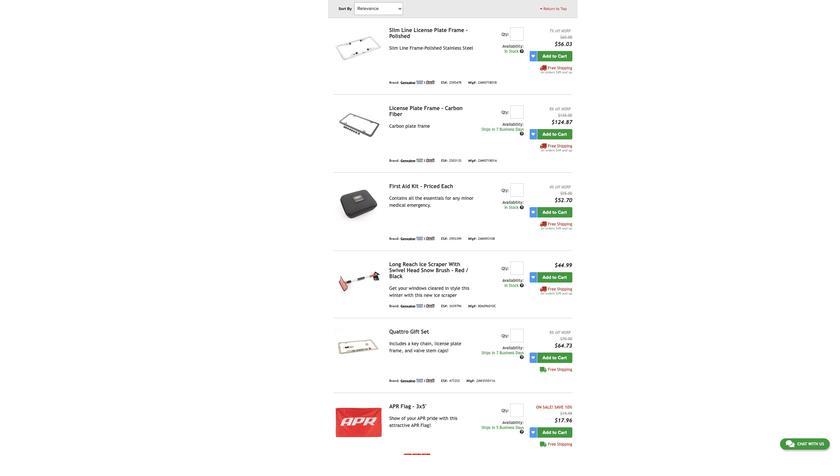 Task type: describe. For each thing, give the bounding box(es) containing it.
cart for $124.87
[[558, 131, 567, 137]]

long reach ice scraper with swivel head snow brush - red / black
[[390, 261, 469, 280]]

return
[[544, 6, 556, 11]]

add to wish list image
[[532, 276, 535, 279]]

add for $56.03
[[543, 53, 552, 59]]

slim line license plate frame - polished
[[390, 27, 468, 39]]

emergency.
[[408, 202, 432, 208]]

zaw071801b
[[479, 81, 497, 85]]

6 shipping from the top
[[558, 442, 573, 447]]

slim line frame-polished stainless steel
[[390, 45, 474, 51]]

2503135
[[450, 159, 462, 163]]

1 horizontal spatial polished
[[425, 45, 442, 51]]

0 vertical spatial apr
[[390, 403, 399, 410]]

$44.99
[[555, 262, 573, 269]]

es#: 3439796
[[442, 304, 462, 308]]

10%
[[565, 405, 573, 410]]

valve
[[414, 348, 425, 353]]

and down $44.99
[[563, 292, 568, 295]]

to down $17.96
[[553, 430, 557, 435]]

contains
[[390, 195, 408, 201]]

- right flag on the left bottom of the page
[[413, 403, 415, 410]]

qty: for carbon
[[502, 110, 510, 115]]

plate inside license plate frame - carbon fiber
[[410, 105, 423, 111]]

3 in from the top
[[505, 283, 508, 288]]

windows
[[409, 286, 427, 291]]

the
[[416, 195, 423, 201]]

5 shipping from the top
[[558, 367, 573, 372]]

aid
[[403, 183, 410, 189]]

4%
[[550, 185, 555, 189]]

with inside show of your apr pride with this attractive apr flag!
[[440, 416, 449, 421]]

6 add from the top
[[543, 430, 552, 435]]

up for $124.87
[[569, 148, 573, 152]]

4 free shipping on orders $49 and up from the top
[[541, 287, 573, 295]]

- inside license plate frame - carbon fiber
[[442, 105, 444, 111]]

add to cart button for $56.03
[[538, 51, 573, 61]]

on for $56.03
[[541, 70, 545, 74]]

to for first aid kit - priced each
[[553, 209, 557, 215]]

license
[[435, 341, 450, 346]]

in for apr flag - 3x5'
[[492, 425, 496, 430]]

4 on from the top
[[541, 292, 545, 295]]

availability: for $56.03
[[503, 44, 524, 49]]

apr - corporate logo image
[[401, 454, 431, 455]]

chat
[[798, 442, 808, 446]]

es#3439796 - 80a096010c - long reach ice scraper with swivel head snow brush - red / black - get your windows cleared in style this winter with this new ice scraper - genuine volkswagen audi - audi volkswagen image
[[334, 262, 384, 300]]

question circle image for $64.73
[[520, 355, 524, 359]]

add to cart for $56.03
[[543, 53, 567, 59]]

in for license plate frame - carbon fiber
[[492, 127, 496, 132]]

add to cart button for $124.87
[[538, 129, 573, 139]]

ships for apr flag - 3x5'
[[482, 425, 491, 430]]

and for $124.87
[[563, 148, 568, 152]]

add for $64.73
[[543, 355, 552, 361]]

1 vertical spatial this
[[415, 293, 423, 298]]

brush
[[436, 267, 450, 274]]

orders for $52.70
[[546, 226, 555, 230]]

qty: for frame
[[502, 32, 510, 37]]

all
[[409, 195, 414, 201]]

mfg#: zaw355011a
[[467, 379, 496, 383]]

cart for $56.03
[[558, 53, 567, 59]]

3439796
[[450, 304, 462, 308]]

4% off msrp $55.00 $52.70
[[550, 185, 573, 203]]

essentials
[[424, 195, 444, 201]]

license plate frame - carbon fiber link
[[390, 105, 463, 117]]

free for long reach ice scraper with swivel head snow brush - red / black
[[549, 287, 557, 292]]

5
[[497, 425, 499, 430]]

availability: for $52.70
[[503, 200, 524, 205]]

es#: for frame
[[442, 81, 448, 85]]

mfg#: zaw093108
[[469, 237, 495, 241]]

qty: for with
[[502, 266, 510, 271]]

this for long reach ice scraper with swivel head snow brush - red / black
[[462, 286, 470, 291]]

ice
[[420, 261, 427, 268]]

mfg#: zaw071801b
[[469, 81, 497, 85]]

caps!
[[438, 348, 449, 353]]

top
[[561, 6, 567, 11]]

3x5'
[[416, 403, 427, 410]]

mfg#: for priced
[[469, 237, 477, 241]]

up for $56.03
[[569, 70, 573, 74]]

line for frame-
[[400, 45, 409, 51]]

genuine volkswagen audi - corporate logo image for license
[[401, 81, 435, 84]]

5 es#: from the top
[[442, 379, 448, 383]]

shipping for long reach ice scraper with swivel head snow brush - red / black
[[558, 287, 573, 292]]

6 availability: from the top
[[503, 420, 524, 425]]

license plate frame - carbon fiber
[[390, 105, 463, 117]]

$52.70
[[555, 197, 573, 203]]

question circle image for with
[[520, 284, 524, 288]]

and for $56.03
[[563, 70, 568, 74]]

- right kit
[[421, 183, 423, 189]]

get your windows cleared in style this winter with this new ice scraper
[[390, 286, 470, 298]]

8% off msrp $70.00 $64.73
[[550, 330, 573, 349]]

0 horizontal spatial carbon
[[390, 123, 404, 129]]

mfg#: left zaw355011a
[[467, 379, 475, 383]]

6 cart from the top
[[558, 430, 567, 435]]

add to cart button for $52.70
[[538, 207, 573, 217]]

with inside "link"
[[809, 442, 819, 446]]

frame-
[[410, 45, 425, 51]]

question circle image for priced
[[520, 205, 524, 209]]

in stock for $52.70
[[505, 205, 520, 210]]

long
[[390, 261, 401, 268]]

shipping for license plate frame - carbon fiber
[[558, 144, 573, 148]]

question circle image for $124.87
[[520, 132, 524, 136]]

cleared
[[428, 286, 444, 291]]

3 business from the top
[[500, 425, 515, 430]]

gift
[[411, 329, 420, 335]]

$56.03
[[555, 41, 573, 47]]

mfg#: 80a096010c
[[469, 304, 497, 308]]

add to cart for $64.73
[[543, 355, 567, 361]]

zaw355011a
[[477, 379, 496, 383]]

4 up from the top
[[569, 292, 573, 295]]

stem
[[427, 348, 437, 353]]

flag
[[401, 403, 411, 410]]

5 add to wish list image from the top
[[532, 431, 535, 434]]

4 orders from the top
[[546, 292, 555, 295]]

shipping for slim line license plate frame - polished
[[558, 66, 573, 70]]

plate inside 'includes a key chain, license plate frame, and valve stem caps!'
[[451, 341, 462, 346]]

brand: for first
[[390, 237, 400, 241]]

mfg#: for carbon
[[469, 159, 477, 163]]

ice
[[434, 293, 440, 298]]

attractive
[[390, 423, 410, 428]]

mfg#: zaw071801a
[[469, 159, 497, 163]]

es#: 2955399
[[442, 237, 462, 241]]

of
[[402, 416, 406, 421]]

3 days from the top
[[516, 425, 524, 430]]

$17.96
[[555, 417, 573, 424]]

first aid kit - priced each link
[[390, 183, 454, 189]]

brand: for slim
[[390, 81, 400, 85]]

off for $124.87
[[556, 107, 561, 111]]

ships for license plate frame - carbon fiber
[[482, 127, 491, 132]]

add to wish list image for $52.70
[[532, 211, 535, 214]]

slim line license plate frame - polished link
[[390, 27, 468, 39]]

add to cart button for $64.73
[[538, 353, 573, 363]]

genuine volkswagen audi - corporate logo image for set
[[401, 379, 435, 382]]

ships in 7 business days for $64.73
[[482, 351, 524, 355]]

medical
[[390, 202, 406, 208]]

stock for $52.70
[[509, 205, 519, 210]]

free shipping on orders $49 and up for $124.87
[[541, 144, 573, 152]]

question circle image for frame
[[520, 49, 524, 53]]

new
[[424, 293, 433, 298]]

4 add to cart button from the top
[[538, 272, 573, 283]]

get
[[390, 286, 397, 291]]

5 free from the top
[[549, 367, 557, 372]]

each
[[442, 183, 454, 189]]

black
[[390, 273, 403, 280]]

orders for $56.03
[[546, 70, 555, 74]]

$49 for $56.03
[[556, 70, 562, 74]]

and inside 'includes a key chain, license plate frame, and valve stem caps!'
[[405, 348, 413, 353]]

to for quattro gift set
[[553, 355, 557, 361]]

genuine volkswagen audi - corporate logo image for kit
[[401, 237, 435, 240]]

6 add to cart button from the top
[[538, 427, 573, 438]]

1 genuine volkswagen audi - corporate logo image from the top
[[401, 3, 435, 6]]

/
[[466, 267, 469, 274]]

zaw071801a
[[479, 159, 497, 163]]

6 add to cart from the top
[[543, 430, 567, 435]]

3 stock from the top
[[509, 283, 519, 288]]

stainless
[[444, 45, 462, 51]]

scraper
[[442, 293, 457, 298]]

4 availability: from the top
[[503, 278, 524, 283]]

msrp for $124.87
[[562, 107, 571, 111]]

minor
[[462, 195, 474, 201]]

3 in stock from the top
[[505, 283, 520, 288]]

show
[[390, 416, 400, 421]]

chain,
[[421, 341, 434, 346]]

slim for slim line frame-polished stainless steel
[[390, 45, 399, 51]]

on sale!                         save 10% $19.99 $17.96
[[537, 405, 573, 424]]

with
[[449, 261, 461, 268]]

es#473352 - zaw355011a - quattro gift set - includes a key chain, license plate frame, and valve stem caps! - genuine volkswagen audi - audi image
[[334, 329, 384, 367]]

8% off msrp $135.00 $124.87
[[550, 107, 573, 125]]

cart for $64.73
[[558, 355, 567, 361]]

1 brand: from the top
[[390, 3, 400, 6]]

chat with us link
[[781, 438, 831, 450]]

a
[[408, 341, 411, 346]]

includes
[[390, 341, 407, 346]]

pride
[[427, 416, 438, 421]]



Task type: vqa. For each thing, say whether or not it's contained in the screenshot.


Task type: locate. For each thing, give the bounding box(es) containing it.
0 vertical spatial ships
[[482, 127, 491, 132]]

add
[[543, 53, 552, 59], [543, 131, 552, 137], [543, 209, 552, 215], [543, 275, 552, 280], [543, 355, 552, 361], [543, 430, 552, 435]]

mfg#: for with
[[469, 304, 477, 308]]

0 horizontal spatial this
[[415, 293, 423, 298]]

your up winter in the bottom left of the page
[[399, 286, 408, 291]]

in up scraper
[[446, 286, 449, 291]]

in up zaw355011a
[[492, 351, 496, 355]]

up down $44.99
[[569, 292, 573, 295]]

2 genuine volkswagen audi - corporate logo image from the top
[[401, 81, 435, 84]]

1 vertical spatial days
[[516, 351, 524, 355]]

1 question circle image from the top
[[520, 132, 524, 136]]

add down 8% off msrp $70.00 $64.73
[[543, 355, 552, 361]]

free for slim line license plate frame - polished
[[549, 66, 557, 70]]

ships in 5 business days
[[482, 425, 524, 430]]

availability: for $124.87
[[503, 122, 524, 127]]

days for $64.73
[[516, 351, 524, 355]]

add to cart down $52.70
[[543, 209, 567, 215]]

off for $56.03
[[556, 29, 561, 33]]

head
[[407, 267, 420, 274]]

free shipping on orders $49 and up for $56.03
[[541, 66, 573, 74]]

free shipping on orders $49 and up
[[541, 66, 573, 74], [541, 144, 573, 152], [541, 222, 573, 230], [541, 287, 573, 295]]

2 vertical spatial stock
[[509, 283, 519, 288]]

plate
[[406, 123, 417, 129], [451, 341, 462, 346]]

2 slim from the top
[[390, 45, 399, 51]]

es#: 473352
[[442, 379, 460, 383]]

add down the 7% off msrp $60.00 $56.03
[[543, 53, 552, 59]]

0 vertical spatial this
[[462, 286, 470, 291]]

free down $56.03
[[549, 66, 557, 70]]

in up zaw071801a
[[492, 127, 496, 132]]

2 up from the top
[[569, 148, 573, 152]]

license
[[414, 27, 433, 33], [390, 105, 409, 111]]

0 horizontal spatial frame
[[424, 105, 440, 111]]

apr flag - 3x5' link
[[390, 403, 427, 410]]

msrp up $55.00
[[562, 185, 571, 189]]

1 qty: from the top
[[502, 32, 510, 37]]

- inside slim line license plate frame - polished
[[466, 27, 468, 33]]

apr left flag!
[[412, 423, 420, 428]]

set
[[421, 329, 429, 335]]

apr flag - 3x5'
[[390, 403, 427, 410]]

1 vertical spatial with
[[440, 416, 449, 421]]

add to wish list image for $56.03
[[532, 54, 535, 58]]

msrp inside the 7% off msrp $60.00 $56.03
[[562, 29, 571, 33]]

es#: for priced
[[442, 237, 448, 241]]

off up $70.00
[[556, 330, 561, 335]]

add to cart down $17.96
[[543, 430, 567, 435]]

up down $52.70
[[569, 226, 573, 230]]

0 vertical spatial 7
[[497, 127, 499, 132]]

shipping for first aid kit - priced each
[[558, 222, 573, 226]]

1 horizontal spatial license
[[414, 27, 433, 33]]

add to cart button down $17.96
[[538, 427, 573, 438]]

None number field
[[511, 27, 524, 41], [511, 105, 524, 119], [511, 183, 524, 197], [511, 262, 524, 275], [511, 329, 524, 342], [511, 404, 524, 417], [511, 27, 524, 41], [511, 105, 524, 119], [511, 183, 524, 197], [511, 262, 524, 275], [511, 329, 524, 342], [511, 404, 524, 417]]

1 vertical spatial plate
[[451, 341, 462, 346]]

free shipping on orders $49 and up down $52.70
[[541, 222, 573, 230]]

question circle image
[[520, 49, 524, 53], [520, 205, 524, 209], [520, 284, 524, 288], [520, 430, 524, 434]]

cart down $17.96
[[558, 430, 567, 435]]

2 days from the top
[[516, 351, 524, 355]]

1 horizontal spatial frame
[[449, 27, 465, 33]]

2 add to cart button from the top
[[538, 129, 573, 139]]

comments image
[[787, 440, 796, 448]]

1 $49 from the top
[[556, 70, 562, 74]]

0 vertical spatial ships in 7 business days
[[482, 127, 524, 132]]

0 vertical spatial question circle image
[[520, 132, 524, 136]]

free down $52.70
[[549, 222, 557, 226]]

1 vertical spatial slim
[[390, 45, 399, 51]]

contains all the essentials for any minor medical emergency.
[[390, 195, 474, 208]]

0 horizontal spatial polished
[[390, 33, 410, 39]]

es#: left 2955399
[[442, 237, 448, 241]]

shipping down $52.70
[[558, 222, 573, 226]]

3 $49 from the top
[[556, 226, 562, 230]]

7%
[[550, 29, 555, 33]]

add down on sale!                         save 10% $19.99 $17.96
[[543, 430, 552, 435]]

es#: left 473352
[[442, 379, 448, 383]]

1 horizontal spatial plate
[[435, 27, 447, 33]]

license inside license plate frame - carbon fiber
[[390, 105, 409, 111]]

license inside slim line license plate frame - polished
[[414, 27, 433, 33]]

3 add from the top
[[543, 209, 552, 215]]

1 on from the top
[[541, 70, 545, 74]]

8% for $124.87
[[550, 107, 555, 111]]

8% inside 8% off msrp $135.00 $124.87
[[550, 107, 555, 111]]

shipping down '$124.87'
[[558, 144, 573, 148]]

frame,
[[390, 348, 404, 353]]

2 question circle image from the top
[[520, 205, 524, 209]]

orders for $124.87
[[546, 148, 555, 152]]

sale!
[[543, 405, 554, 410]]

polished down slim line license plate frame - polished
[[425, 45, 442, 51]]

5 add from the top
[[543, 355, 552, 361]]

1 vertical spatial ships
[[482, 351, 491, 355]]

3 brand: from the top
[[390, 159, 400, 163]]

7
[[497, 127, 499, 132], [497, 351, 499, 355]]

0 vertical spatial polished
[[390, 33, 410, 39]]

1 days from the top
[[516, 127, 524, 132]]

msrp inside 4% off msrp $55.00 $52.70
[[562, 185, 571, 189]]

on
[[537, 405, 542, 410]]

1 vertical spatial free shipping
[[549, 442, 573, 447]]

add to cart button down $56.03
[[538, 51, 573, 61]]

with
[[405, 293, 414, 298], [440, 416, 449, 421], [809, 442, 819, 446]]

$135.00
[[559, 113, 573, 118]]

mfg#: for frame
[[469, 81, 477, 85]]

mfg#: left zaw071801b
[[469, 81, 477, 85]]

2 horizontal spatial this
[[462, 286, 470, 291]]

free shipping down the $64.73
[[549, 367, 573, 372]]

plate left frame
[[406, 123, 417, 129]]

2 ships from the top
[[482, 351, 491, 355]]

1 vertical spatial ships in 7 business days
[[482, 351, 524, 355]]

priced
[[424, 183, 440, 189]]

any
[[453, 195, 461, 201]]

off for $52.70
[[556, 185, 561, 189]]

off inside 8% off msrp $70.00 $64.73
[[556, 330, 561, 335]]

mfg#:
[[469, 81, 477, 85], [469, 159, 477, 163], [469, 237, 477, 241], [469, 304, 477, 308], [467, 379, 475, 383]]

frame up frame
[[424, 105, 440, 111]]

up for $52.70
[[569, 226, 573, 230]]

genuine volkswagen audi - corporate logo image for ice
[[401, 304, 435, 308]]

$64.73
[[555, 343, 573, 349]]

0 vertical spatial license
[[414, 27, 433, 33]]

1 vertical spatial in
[[505, 205, 508, 210]]

1 vertical spatial 8%
[[550, 330, 555, 335]]

your
[[399, 286, 408, 291], [407, 416, 417, 421]]

qty: for priced
[[502, 188, 510, 193]]

1 up from the top
[[569, 70, 573, 74]]

long reach ice scraper with swivel head snow brush - red / black link
[[390, 261, 469, 280]]

free down $44.99
[[549, 287, 557, 292]]

1 free shipping from the top
[[549, 367, 573, 372]]

1 es#: from the top
[[442, 81, 448, 85]]

up down $56.03
[[569, 70, 573, 74]]

to
[[557, 6, 560, 11], [553, 53, 557, 59], [553, 131, 557, 137], [553, 209, 557, 215], [553, 275, 557, 280], [553, 355, 557, 361], [553, 430, 557, 435]]

msrp
[[562, 29, 571, 33], [562, 107, 571, 111], [562, 185, 571, 189], [562, 330, 571, 335]]

free down '$124.87'
[[549, 144, 557, 148]]

free for first aid kit - priced each
[[549, 222, 557, 226]]

0 vertical spatial with
[[405, 293, 414, 298]]

1 vertical spatial frame
[[424, 105, 440, 111]]

in stock for $56.03
[[505, 49, 520, 54]]

2 add to wish list image from the top
[[532, 133, 535, 136]]

1 horizontal spatial carbon
[[445, 105, 463, 111]]

ships left the 5
[[482, 425, 491, 430]]

0 horizontal spatial license
[[390, 105, 409, 111]]

5 genuine volkswagen audi - corporate logo image from the top
[[401, 304, 435, 308]]

2 vertical spatial days
[[516, 425, 524, 430]]

polished up the frame-
[[390, 33, 410, 39]]

1 cart from the top
[[558, 53, 567, 59]]

6 genuine volkswagen audi - corporate logo image from the top
[[401, 379, 435, 382]]

0 vertical spatial stock
[[509, 49, 519, 54]]

2 7 from the top
[[497, 351, 499, 355]]

carbon plate frame
[[390, 123, 430, 129]]

steel
[[463, 45, 474, 51]]

apr left flag on the left bottom of the page
[[390, 403, 399, 410]]

this inside show of your apr pride with this attractive apr flag!
[[450, 416, 458, 421]]

3 free shipping on orders $49 and up from the top
[[541, 222, 573, 230]]

1 free from the top
[[549, 66, 557, 70]]

question circle image
[[520, 132, 524, 136], [520, 355, 524, 359]]

0 horizontal spatial with
[[405, 293, 414, 298]]

es#2503135 - zaw071801a - license plate frame - carbon fiber - carbon plate frame - genuine volkswagen audi - audi image
[[334, 105, 384, 143]]

free
[[549, 66, 557, 70], [549, 144, 557, 148], [549, 222, 557, 226], [549, 287, 557, 292], [549, 367, 557, 372], [549, 442, 557, 447]]

genuine volkswagen audi - corporate logo image up license plate frame - carbon fiber
[[401, 81, 435, 84]]

availability:
[[503, 44, 524, 49], [503, 122, 524, 127], [503, 200, 524, 205], [503, 278, 524, 283], [503, 346, 524, 350], [503, 420, 524, 425]]

1 horizontal spatial this
[[450, 416, 458, 421]]

cart down $56.03
[[558, 53, 567, 59]]

quattro
[[390, 329, 409, 335]]

- left red
[[452, 267, 454, 274]]

with inside get your windows cleared in style this winter with this new ice scraper
[[405, 293, 414, 298]]

2 orders from the top
[[546, 148, 555, 152]]

2 vertical spatial with
[[809, 442, 819, 446]]

msrp up $60.00
[[562, 29, 571, 33]]

2 free from the top
[[549, 144, 557, 148]]

1 add to cart button from the top
[[538, 51, 573, 61]]

2 qty: from the top
[[502, 110, 510, 115]]

$49
[[556, 70, 562, 74], [556, 148, 562, 152], [556, 226, 562, 230], [556, 292, 562, 295]]

2 8% from the top
[[550, 330, 555, 335]]

and for $52.70
[[563, 226, 568, 230]]

4 shipping from the top
[[558, 287, 573, 292]]

2 add from the top
[[543, 131, 552, 137]]

1 8% from the top
[[550, 107, 555, 111]]

4 off from the top
[[556, 330, 561, 335]]

6 brand: from the top
[[390, 379, 400, 383]]

0 vertical spatial frame
[[449, 27, 465, 33]]

to for long reach ice scraper with swivel head snow brush - red / black
[[553, 275, 557, 280]]

2 cart from the top
[[558, 131, 567, 137]]

plate inside slim line license plate frame - polished
[[435, 27, 447, 33]]

2 business from the top
[[500, 351, 515, 355]]

days for $124.87
[[516, 127, 524, 132]]

0 vertical spatial in stock
[[505, 49, 520, 54]]

4 add from the top
[[543, 275, 552, 280]]

slim for slim line license plate frame - polished
[[390, 27, 400, 33]]

0 vertical spatial business
[[500, 127, 515, 132]]

0 horizontal spatial plate
[[410, 105, 423, 111]]

$49 down $56.03
[[556, 70, 562, 74]]

add to cart down $56.03
[[543, 53, 567, 59]]

2 vertical spatial in stock
[[505, 283, 520, 288]]

orders down $56.03
[[546, 70, 555, 74]]

4 question circle image from the top
[[520, 430, 524, 434]]

snow
[[422, 267, 435, 274]]

this for apr flag - 3x5'
[[450, 416, 458, 421]]

2 vertical spatial in
[[505, 283, 508, 288]]

us
[[820, 442, 825, 446]]

-
[[466, 27, 468, 33], [442, 105, 444, 111], [421, 183, 423, 189], [452, 267, 454, 274], [413, 403, 415, 410]]

add to cart button down the $64.73
[[538, 353, 573, 363]]

free for license plate frame - carbon fiber
[[549, 144, 557, 148]]

genuine volkswagen audi - corporate logo image
[[401, 3, 435, 6], [401, 81, 435, 84], [401, 159, 435, 162], [401, 237, 435, 240], [401, 304, 435, 308], [401, 379, 435, 382]]

add for $124.87
[[543, 131, 552, 137]]

es#: 2503135
[[442, 159, 462, 163]]

free down $17.96
[[549, 442, 557, 447]]

1 vertical spatial carbon
[[390, 123, 404, 129]]

add to cart button down $44.99
[[538, 272, 573, 283]]

days
[[516, 127, 524, 132], [516, 351, 524, 355], [516, 425, 524, 430]]

6 qty: from the top
[[502, 408, 510, 413]]

msrp for $64.73
[[562, 330, 571, 335]]

first
[[390, 183, 401, 189]]

$55.00
[[561, 191, 573, 196]]

2595478
[[450, 81, 462, 85]]

msrp for $56.03
[[562, 29, 571, 33]]

es#: left 2503135
[[442, 159, 448, 163]]

free shipping on orders $49 and up down '$124.87'
[[541, 144, 573, 152]]

slim
[[390, 27, 400, 33], [390, 45, 399, 51]]

add to cart down '$124.87'
[[543, 131, 567, 137]]

to for license plate frame - carbon fiber
[[553, 131, 557, 137]]

reach
[[403, 261, 418, 268]]

this down windows
[[415, 293, 423, 298]]

brand: for long
[[390, 304, 400, 308]]

to down the $64.73
[[553, 355, 557, 361]]

business for $64.73
[[500, 351, 515, 355]]

2 add to cart from the top
[[543, 131, 567, 137]]

1 vertical spatial question circle image
[[520, 355, 524, 359]]

1 vertical spatial apr
[[418, 416, 426, 421]]

1 horizontal spatial plate
[[451, 341, 462, 346]]

1 question circle image from the top
[[520, 49, 524, 53]]

in for $56.03
[[505, 49, 508, 54]]

1 availability: from the top
[[503, 44, 524, 49]]

3 add to cart from the top
[[543, 209, 567, 215]]

5 add to cart button from the top
[[538, 353, 573, 363]]

free shipping down $17.96
[[549, 442, 573, 447]]

plate up carbon plate frame
[[410, 105, 423, 111]]

1 horizontal spatial with
[[440, 416, 449, 421]]

2 in stock from the top
[[505, 205, 520, 210]]

2 msrp from the top
[[562, 107, 571, 111]]

slim inside slim line license plate frame - polished
[[390, 27, 400, 33]]

5 availability: from the top
[[503, 346, 524, 350]]

genuine volkswagen audi - corporate logo image for frame
[[401, 159, 435, 162]]

3 add to wish list image from the top
[[532, 211, 535, 214]]

$49 for $52.70
[[556, 226, 562, 230]]

3 free from the top
[[549, 222, 557, 226]]

business for $124.87
[[500, 127, 515, 132]]

line for license
[[402, 27, 413, 33]]

1 orders from the top
[[546, 70, 555, 74]]

2 availability: from the top
[[503, 122, 524, 127]]

off inside the 7% off msrp $60.00 $56.03
[[556, 29, 561, 33]]

orders down '$124.87'
[[546, 148, 555, 152]]

0 vertical spatial line
[[402, 27, 413, 33]]

1 vertical spatial plate
[[410, 105, 423, 111]]

stock
[[509, 49, 519, 54], [509, 205, 519, 210], [509, 283, 519, 288]]

0 vertical spatial in
[[505, 49, 508, 54]]

1 vertical spatial business
[[500, 351, 515, 355]]

free shipping
[[549, 367, 573, 372], [549, 442, 573, 447]]

2955399
[[450, 237, 462, 241]]

quattro gift set link
[[390, 329, 429, 335]]

add to cart
[[543, 53, 567, 59], [543, 131, 567, 137], [543, 209, 567, 215], [543, 275, 567, 280], [543, 355, 567, 361], [543, 430, 567, 435]]

off up $135.00
[[556, 107, 561, 111]]

sort by
[[339, 6, 352, 11]]

1 off from the top
[[556, 29, 561, 33]]

apr up flag!
[[418, 416, 426, 421]]

frame up stainless
[[449, 27, 465, 33]]

8% inside 8% off msrp $70.00 $64.73
[[550, 330, 555, 335]]

license up carbon plate frame
[[390, 105, 409, 111]]

to down $56.03
[[553, 53, 557, 59]]

on for $52.70
[[541, 226, 545, 230]]

$49 down $52.70
[[556, 226, 562, 230]]

add to cart down the $64.73
[[543, 355, 567, 361]]

to left 'top'
[[557, 6, 560, 11]]

in inside get your windows cleared in style this winter with this new ice scraper
[[446, 286, 449, 291]]

3 orders from the top
[[546, 226, 555, 230]]

add to cart for $124.87
[[543, 131, 567, 137]]

4 es#: from the top
[[442, 304, 448, 308]]

2 on from the top
[[541, 148, 545, 152]]

es#4465451 - a1000017 - apr flag - 3x5' - show of your apr pride with this attractive apr flag! - apr - audi volkswagen porsche image
[[334, 404, 384, 442]]

add to cart button
[[538, 51, 573, 61], [538, 129, 573, 139], [538, 207, 573, 217], [538, 272, 573, 283], [538, 353, 573, 363], [538, 427, 573, 438]]

1 vertical spatial stock
[[509, 205, 519, 210]]

show of your apr pride with this attractive apr flag!
[[390, 416, 458, 428]]

- up steel
[[466, 27, 468, 33]]

cart down '$124.87'
[[558, 131, 567, 137]]

0 vertical spatial 8%
[[550, 107, 555, 111]]

apr
[[390, 403, 399, 410], [418, 416, 426, 421], [412, 423, 420, 428]]

1 msrp from the top
[[562, 29, 571, 33]]

frame inside slim line license plate frame - polished
[[449, 27, 465, 33]]

2 vertical spatial this
[[450, 416, 458, 421]]

7% off msrp $60.00 $56.03
[[550, 29, 573, 47]]

availability: for $64.73
[[503, 346, 524, 350]]

1 vertical spatial 7
[[497, 351, 499, 355]]

5 add to cart from the top
[[543, 355, 567, 361]]

license up the frame-
[[414, 27, 433, 33]]

genuine volkswagen audi - corporate logo image up slim line license plate frame - polished
[[401, 3, 435, 6]]

your inside get your windows cleared in style this winter with this new ice scraper
[[399, 286, 408, 291]]

0 vertical spatial slim
[[390, 27, 400, 33]]

add for $52.70
[[543, 209, 552, 215]]

3 ships from the top
[[482, 425, 491, 430]]

3 availability: from the top
[[503, 200, 524, 205]]

carbon down fiber
[[390, 123, 404, 129]]

with right pride at the bottom of the page
[[440, 416, 449, 421]]

2 horizontal spatial with
[[809, 442, 819, 446]]

7 for $124.87
[[497, 127, 499, 132]]

2 vertical spatial apr
[[412, 423, 420, 428]]

add to wish list image for $124.87
[[532, 133, 535, 136]]

1 ships in 7 business days from the top
[[482, 127, 524, 132]]

cart for $52.70
[[558, 209, 567, 215]]

- inside "long reach ice scraper with swivel head snow brush - red / black"
[[452, 267, 454, 274]]

line inside slim line license plate frame - polished
[[402, 27, 413, 33]]

free shipping on orders $49 and up down $44.99
[[541, 287, 573, 295]]

brand: for quattro
[[390, 379, 400, 383]]

add down 4% off msrp $55.00 $52.70
[[543, 209, 552, 215]]

2 free shipping from the top
[[549, 442, 573, 447]]

1 slim from the top
[[390, 27, 400, 33]]

1 stock from the top
[[509, 49, 519, 54]]

line left the frame-
[[400, 45, 409, 51]]

shipping down the $64.73
[[558, 367, 573, 372]]

5 qty: from the top
[[502, 334, 510, 338]]

$19.99
[[561, 411, 573, 416]]

0 vertical spatial plate
[[406, 123, 417, 129]]

return to top
[[543, 6, 567, 11]]

1 vertical spatial line
[[400, 45, 409, 51]]

1 vertical spatial license
[[390, 105, 409, 111]]

4 brand: from the top
[[390, 237, 400, 241]]

in for quattro gift set
[[492, 351, 496, 355]]

on for $124.87
[[541, 148, 545, 152]]

4 cart from the top
[[558, 275, 567, 280]]

free shipping on orders $49 and up down $56.03
[[541, 66, 573, 74]]

includes a key chain, license plate frame, and valve stem caps!
[[390, 341, 462, 353]]

6 free from the top
[[549, 442, 557, 447]]

stock for $56.03
[[509, 49, 519, 54]]

es#: for carbon
[[442, 159, 448, 163]]

4 $49 from the top
[[556, 292, 562, 295]]

msrp inside 8% off msrp $70.00 $64.73
[[562, 330, 571, 335]]

and down a
[[405, 348, 413, 353]]

add to cart for $52.70
[[543, 209, 567, 215]]

your inside show of your apr pride with this attractive apr flag!
[[407, 416, 417, 421]]

0 vertical spatial your
[[399, 286, 408, 291]]

2 question circle image from the top
[[520, 355, 524, 359]]

es#: left 3439796
[[442, 304, 448, 308]]

carbon inside license plate frame - carbon fiber
[[445, 105, 463, 111]]

up down '$124.87'
[[569, 148, 573, 152]]

to down $52.70
[[553, 209, 557, 215]]

cart down the $64.73
[[558, 355, 567, 361]]

3 add to cart button from the top
[[538, 207, 573, 217]]

quattro gift set
[[390, 329, 429, 335]]

in for $52.70
[[505, 205, 508, 210]]

2 stock from the top
[[509, 205, 519, 210]]

1 add to wish list image from the top
[[532, 54, 535, 58]]

msrp for $52.70
[[562, 185, 571, 189]]

1 add to cart from the top
[[543, 53, 567, 59]]

add right add to wish list image
[[543, 275, 552, 280]]

2 shipping from the top
[[558, 144, 573, 148]]

2 vertical spatial business
[[500, 425, 515, 430]]

4 genuine volkswagen audi - corporate logo image from the top
[[401, 237, 435, 240]]

add to cart button down '$124.87'
[[538, 129, 573, 139]]

off for $64.73
[[556, 330, 561, 335]]

msrp inside 8% off msrp $135.00 $124.87
[[562, 107, 571, 111]]

caret up image
[[541, 7, 543, 11]]

carbon
[[445, 105, 463, 111], [390, 123, 404, 129]]

es#2955399 - zaw093108 - first aid kit - priced each - contains all the essentials for any minor medical emergency. - genuine volkswagen audi - audi image
[[334, 183, 384, 221]]

mfg#: left zaw071801a
[[469, 159, 477, 163]]

1 vertical spatial your
[[407, 416, 417, 421]]

1 ships from the top
[[482, 127, 491, 132]]

7 for $64.73
[[497, 351, 499, 355]]

and down $56.03
[[563, 70, 568, 74]]

$49 for $124.87
[[556, 148, 562, 152]]

es#: for with
[[442, 304, 448, 308]]

0 vertical spatial free shipping
[[549, 367, 573, 372]]

$49 down '$124.87'
[[556, 148, 562, 152]]

4 free from the top
[[549, 287, 557, 292]]

add to cart button down $52.70
[[538, 207, 573, 217]]

4 add to cart from the top
[[543, 275, 567, 280]]

5 brand: from the top
[[390, 304, 400, 308]]

frame inside license plate frame - carbon fiber
[[424, 105, 440, 111]]

$124.87
[[552, 119, 573, 125]]

0 vertical spatial days
[[516, 127, 524, 132]]

1 7 from the top
[[497, 127, 499, 132]]

to for slim line license plate frame - polished
[[553, 53, 557, 59]]

473352
[[450, 379, 460, 383]]

0 vertical spatial carbon
[[445, 105, 463, 111]]

off inside 8% off msrp $135.00 $124.87
[[556, 107, 561, 111]]

1 vertical spatial polished
[[425, 45, 442, 51]]

ships in 7 business days
[[482, 127, 524, 132], [482, 351, 524, 355]]

line
[[402, 27, 413, 33], [400, 45, 409, 51]]

shipping down $17.96
[[558, 442, 573, 447]]

2 vertical spatial ships
[[482, 425, 491, 430]]

- down es#: 2595478
[[442, 105, 444, 111]]

1 in stock from the top
[[505, 49, 520, 54]]

3 qty: from the top
[[502, 188, 510, 193]]

polished inside slim line license plate frame - polished
[[390, 33, 410, 39]]

off inside 4% off msrp $55.00 $52.70
[[556, 185, 561, 189]]

add to wish list image for $64.73
[[532, 356, 535, 359]]

0 horizontal spatial plate
[[406, 123, 417, 129]]

this right pride at the bottom of the page
[[450, 416, 458, 421]]

to down $44.99
[[553, 275, 557, 280]]

sort
[[339, 6, 346, 11]]

winter
[[390, 293, 403, 298]]

$49 down $44.99
[[556, 292, 562, 295]]

ships up zaw355011a
[[482, 351, 491, 355]]

line up the frame-
[[402, 27, 413, 33]]

orders down $44.99
[[546, 292, 555, 295]]

0 vertical spatial plate
[[435, 27, 447, 33]]

mfg#: left 80a096010c
[[469, 304, 477, 308]]

add down 8% off msrp $135.00 $124.87
[[543, 131, 552, 137]]

return to top link
[[541, 6, 567, 12]]

fiber
[[390, 111, 403, 117]]

flag!
[[421, 423, 431, 428]]

this
[[462, 286, 470, 291], [415, 293, 423, 298], [450, 416, 458, 421]]

genuine volkswagen audi - corporate logo image up kit
[[401, 159, 435, 162]]

ships in 7 business days for $124.87
[[482, 127, 524, 132]]

1 free shipping on orders $49 and up from the top
[[541, 66, 573, 74]]

zaw093108
[[479, 237, 495, 241]]

es#: 2595478
[[442, 81, 462, 85]]

genuine volkswagen audi - corporate logo image up 3x5'
[[401, 379, 435, 382]]

1 vertical spatial in stock
[[505, 205, 520, 210]]

style
[[451, 286, 461, 291]]

es#2595478 - zaw071801b - slim line license plate frame - polished - slim line frame-polished stainless steel - genuine volkswagen audi - audi image
[[334, 27, 384, 65]]

2 $49 from the top
[[556, 148, 562, 152]]

es#: left 2595478
[[442, 81, 448, 85]]

ships for quattro gift set
[[482, 351, 491, 355]]

add to wish list image
[[532, 54, 535, 58], [532, 133, 535, 136], [532, 211, 535, 214], [532, 356, 535, 359], [532, 431, 535, 434]]

off right 7%
[[556, 29, 561, 33]]



